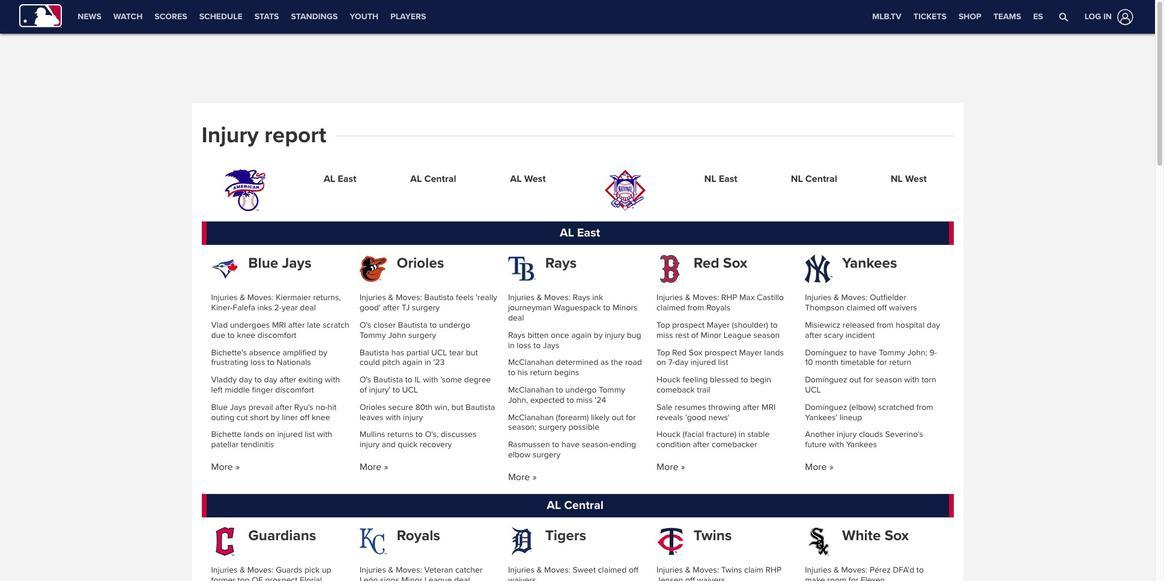 Task type: vqa. For each thing, say whether or not it's contained in the screenshot.


Task type: locate. For each thing, give the bounding box(es) containing it.
0 horizontal spatial central
[[424, 173, 456, 185]]

80th
[[415, 402, 432, 412]]

injured inside bichette lands on injured list with patellar tendinitis
[[277, 430, 303, 440]]

1 horizontal spatial ucl
[[431, 348, 447, 358]]

deal inside injuries & moves: rays ink journeyman waguespack to minors deal
[[508, 313, 524, 323]]

1 horizontal spatial sox
[[723, 255, 747, 272]]

0 horizontal spatial lands
[[244, 430, 263, 440]]

injuries & moves: sweet claimed off waivers link
[[508, 565, 638, 581]]

2 horizontal spatial waivers
[[889, 303, 917, 313]]

& left sweet
[[537, 565, 542, 576]]

from inside injuries & moves: rhp max castillo claimed from royals
[[687, 303, 704, 313]]

day right hospital
[[927, 320, 940, 330]]

mullins
[[360, 430, 385, 440]]

injuries for injuries & moves: veteran catcher león signs minor league deal
[[360, 565, 386, 576]]

on inside top red sox prospect mayer lands on 7-day injured list
[[657, 358, 666, 368]]

with
[[325, 375, 340, 385], [423, 375, 438, 385], [904, 375, 919, 385], [386, 412, 401, 423], [317, 430, 332, 440], [829, 440, 844, 450]]

moves: for sweet
[[544, 565, 571, 576]]

& inside injuries & moves: outfielder thompson claimed off waivers
[[834, 293, 839, 303]]

moves: up once
[[544, 293, 571, 303]]

mri down begin
[[762, 402, 776, 412]]

houck inside houck (facial fracture) in stable condition after comebacker
[[657, 430, 680, 440]]

sox up "dfa'd"
[[885, 528, 909, 545]]

sox up max
[[723, 255, 747, 272]]

waguespack
[[554, 303, 601, 313]]

miss inside mcclanahan to undergo tommy john, expected to miss '24
[[576, 395, 593, 405]]

claimed up the released
[[846, 303, 875, 313]]

0 vertical spatial undergo
[[439, 320, 470, 330]]

but right tear
[[466, 348, 478, 358]]

1 horizontal spatial mayer
[[739, 348, 762, 358]]

rhp inside injuries & moves: twins claim rhp jensen off waivers
[[766, 565, 782, 576]]

after inside vlad undergoes mri after late scratch due to knee discomfort
[[288, 320, 305, 330]]

& left 'tj'
[[388, 293, 394, 303]]

1 horizontal spatial of
[[691, 330, 698, 340]]

log
[[1085, 11, 1101, 22]]

mcclanahan inside mcclanahan (forearm) likely out for season; surgery possible
[[508, 412, 554, 423]]

have down incident
[[859, 348, 877, 358]]

0 horizontal spatial mri
[[272, 320, 286, 330]]

bautista left feels on the bottom
[[424, 293, 454, 303]]

with inside o's bautista to il with 'some degree of injury' to ucl
[[423, 375, 438, 385]]

season
[[753, 330, 780, 340], [876, 375, 902, 385]]

moves: for kiermaier
[[247, 293, 274, 303]]

0 horizontal spatial tommy
[[360, 330, 386, 340]]

list inside bichette lands on injured list with patellar tendinitis
[[305, 430, 315, 440]]

0 horizontal spatial on
[[266, 430, 275, 440]]

tertiary navigation element
[[866, 0, 1049, 34]]

moves: inside injuries & moves: guards pick up former top of prospect florial
[[247, 565, 274, 576]]

injuries inside injuries & moves: rays ink journeyman waguespack to minors deal
[[508, 293, 535, 303]]

moves: inside injuries & moves: bautista feels 'really good' after tj surgery
[[396, 293, 422, 303]]

1 horizontal spatial jays
[[282, 255, 312, 272]]

return left the 9-
[[889, 358, 911, 368]]

mcclanahan inside mcclanahan determined as the road to his return begins
[[508, 358, 554, 368]]

but right "win,"
[[451, 402, 463, 412]]

feeling
[[683, 375, 708, 385]]

bichette's
[[211, 348, 247, 358]]

tampa bay rays logo image
[[508, 255, 536, 284]]

former
[[211, 576, 235, 581]]

1 top from the top
[[657, 320, 670, 330]]

1 horizontal spatial mri
[[762, 402, 776, 412]]

0 horizontal spatial out
[[612, 412, 624, 423]]

moves: for rays
[[544, 293, 571, 303]]

1 vertical spatial by
[[318, 348, 327, 358]]

expected
[[530, 395, 565, 405]]

injuries for injuries & moves: sweet claimed off waivers
[[508, 565, 535, 576]]

signs
[[380, 576, 399, 581]]

1 horizontal spatial blue
[[248, 255, 278, 272]]

kansas city royals logo image
[[360, 528, 387, 556]]

0 vertical spatial domínguez
[[805, 348, 847, 358]]

injuries for injuries & moves: pérez dfa'd to make room for flexen
[[805, 565, 831, 576]]

al central link
[[388, 169, 478, 190]]

moves: left pérez
[[841, 565, 868, 576]]

domínguez for 10
[[805, 348, 847, 358]]

domínguez up another
[[805, 402, 847, 412]]

after left the scary
[[805, 330, 822, 340]]

houck for condition
[[657, 430, 680, 440]]

& inside injuries & moves: guards pick up former top of prospect florial
[[240, 565, 245, 576]]

after down nationals
[[279, 375, 296, 385]]

nl for nl central
[[791, 173, 803, 185]]

to right "dfa'd"
[[916, 565, 924, 576]]

rhp
[[721, 293, 737, 303], [766, 565, 782, 576]]

prospect inside injuries & moves: guards pick up former top of prospect florial
[[265, 576, 298, 581]]

by left liner
[[271, 412, 280, 423]]

by right amplified
[[318, 348, 327, 358]]

jays up kiermaier
[[282, 255, 312, 272]]

injuries & moves: sweet claimed off waivers
[[508, 565, 638, 581]]

1 horizontal spatial loss
[[517, 340, 531, 351]]

for inside mcclanahan (forearm) likely out for season; surgery possible
[[626, 412, 636, 423]]

surgery inside o's closer bautista to undergo tommy john surgery
[[408, 330, 436, 340]]

have for tommy
[[859, 348, 877, 358]]

blessed
[[710, 375, 739, 385]]

0 vertical spatial mri
[[272, 320, 286, 330]]

list up blessed
[[718, 358, 728, 368]]

quick
[[398, 440, 418, 450]]

after left ryu's
[[275, 402, 292, 412]]

1 horizontal spatial red
[[694, 255, 719, 272]]

knee right liner
[[312, 412, 330, 423]]

& for signs
[[388, 565, 394, 576]]

0 vertical spatial from
[[687, 303, 704, 313]]

1 vertical spatial have
[[562, 440, 580, 450]]

log in
[[1085, 11, 1112, 22]]

0 horizontal spatial minor
[[401, 576, 422, 581]]

moves: inside injuries & moves: rays ink journeyman waguespack to minors deal
[[544, 293, 571, 303]]

1 mcclanahan from the top
[[508, 358, 554, 368]]

red inside top red sox prospect mayer lands on 7-day injured list
[[672, 348, 687, 358]]

new york yankees logo image
[[805, 255, 833, 284]]

bautista down degree
[[466, 402, 495, 412]]

rays bitten once again by injury bug in loss to jays
[[508, 330, 641, 351]]

& right make
[[834, 565, 839, 576]]

o's for o's bautista to il with 'some degree of injury' to ucl
[[360, 375, 371, 385]]

east for nl central
[[719, 173, 737, 185]]

day up feeling at the bottom right
[[675, 358, 688, 368]]

0 vertical spatial rhp
[[721, 293, 737, 303]]

to inside rays bitten once again by injury bug in loss to jays
[[533, 340, 541, 351]]

catcher
[[455, 565, 483, 576]]

2 horizontal spatial jays
[[543, 340, 559, 351]]

1 horizontal spatial list
[[718, 358, 728, 368]]

& for jensen
[[685, 565, 691, 576]]

1 vertical spatial from
[[877, 320, 894, 330]]

injuries down the cleveland indians logo
[[211, 565, 238, 576]]

mcclanahan down his
[[508, 385, 554, 395]]

undergoes
[[230, 320, 270, 330]]

& inside injuries & moves: pérez dfa'd to make room for flexen
[[834, 565, 839, 576]]

0 horizontal spatial undergo
[[439, 320, 470, 330]]

0 vertical spatial season
[[753, 330, 780, 340]]

more link for yankees
[[805, 461, 834, 473]]

0 vertical spatial mcclanahan
[[508, 358, 554, 368]]

players link
[[384, 0, 432, 34]]

orioles inside orioles secure 80th win, but bautista leaves with injury
[[360, 402, 386, 412]]

up
[[322, 565, 331, 576]]

0 horizontal spatial orioles
[[360, 402, 386, 412]]

determined
[[556, 358, 598, 368]]

off inside injuries & moves: sweet claimed off waivers
[[629, 565, 638, 576]]

injuries inside injuries & moves: outfielder thompson claimed off waivers
[[805, 293, 831, 303]]

tj
[[402, 303, 410, 313]]

& right león
[[388, 565, 394, 576]]

0 horizontal spatial red
[[672, 348, 687, 358]]

minor right signs
[[401, 576, 422, 581]]

misiewicz
[[805, 320, 840, 330]]

al west link
[[488, 169, 568, 190]]

off left jensen
[[629, 565, 638, 576]]

miss
[[657, 330, 673, 340], [576, 395, 593, 405]]

red down 'rest'
[[672, 348, 687, 358]]

return inside domínguez to have tommy john; 9- 10 month timetable for return
[[889, 358, 911, 368]]

0 vertical spatial top
[[657, 320, 670, 330]]

1 vertical spatial mri
[[762, 402, 776, 412]]

1 horizontal spatial by
[[318, 348, 327, 358]]

moves: inside injuries & moves: kiermaier returns, kiner-falefa inks 2-year deal
[[247, 293, 274, 303]]

0 horizontal spatial by
[[271, 412, 280, 423]]

ryu's
[[294, 402, 313, 412]]

o's closer bautista to undergo tommy john surgery
[[360, 320, 470, 340]]

claimed inside injuries & moves: sweet claimed off waivers
[[598, 565, 627, 576]]

to inside bichette's absence amplified by frustrating loss to nationals
[[267, 358, 274, 368]]

1 vertical spatial knee
[[312, 412, 330, 423]]

search image
[[1059, 12, 1069, 22]]

domínguez for ucl
[[805, 375, 847, 385]]

0 horizontal spatial from
[[687, 303, 704, 313]]

bautista down "pitch" on the left of page
[[373, 375, 403, 385]]

ucl left tear
[[431, 348, 447, 358]]

exiting
[[298, 375, 323, 385]]

list down ryu's
[[305, 430, 315, 440]]

more for rays
[[508, 471, 530, 483]]

injuries for injuries & moves: rays ink journeyman waguespack to minors deal
[[508, 293, 535, 303]]

lands down short
[[244, 430, 263, 440]]

lands up begin
[[764, 348, 784, 358]]

3 domínguez from the top
[[805, 402, 847, 412]]

again inside rays bitten once again by injury bug in loss to jays
[[571, 330, 592, 340]]

top left 'rest'
[[657, 320, 670, 330]]

& for waguespack
[[537, 293, 542, 303]]

1 horizontal spatial royals
[[706, 303, 730, 313]]

to down the injuries & moves: bautista feels 'really good' after tj surgery link
[[430, 320, 437, 330]]

2 top from the top
[[657, 348, 670, 358]]

1 nl from the left
[[704, 173, 716, 185]]

2 domínguez from the top
[[805, 375, 847, 385]]

2 vertical spatial rays
[[508, 330, 525, 340]]

1 horizontal spatial undergo
[[565, 385, 597, 395]]

moves: right jensen
[[693, 565, 719, 576]]

1 horizontal spatial east
[[577, 226, 600, 240]]

more link
[[211, 461, 240, 473], [360, 461, 388, 473], [657, 461, 685, 473], [805, 461, 834, 473], [508, 471, 537, 483]]

yankees inside another injury clouds severino's future with yankees
[[846, 440, 877, 450]]

top right road
[[657, 348, 670, 358]]

2 nl from the left
[[791, 173, 803, 185]]

more for orioles
[[360, 461, 381, 473]]

chicago white sox logo image
[[805, 528, 833, 556]]

mayer down the injuries & moves: rhp max castillo claimed from royals link
[[707, 320, 730, 330]]

late
[[307, 320, 321, 330]]

injuries inside injuries & moves: veteran catcher león signs minor league deal
[[360, 565, 386, 576]]

for inside domínguez out for season with torn ucl
[[863, 375, 873, 385]]

deal down tampa bay rays logo
[[508, 313, 524, 323]]

houck feeling blessed to begin comeback trail
[[657, 375, 771, 395]]

minor inside top prospect mayer (shoulder) to miss rest of minor league season
[[701, 330, 722, 340]]

o's for o's closer bautista to undergo tommy john surgery
[[360, 320, 371, 330]]

blue right toronto blue jays logo
[[248, 255, 278, 272]]

'24
[[595, 395, 606, 405]]

1 west from the left
[[524, 173, 546, 185]]

injuries inside injuries & moves: rhp max castillo claimed from royals
[[657, 293, 683, 303]]

top for top prospect mayer (shoulder) to miss rest of minor league season
[[657, 320, 670, 330]]

tickets link
[[907, 0, 953, 34]]

miss inside top prospect mayer (shoulder) to miss rest of minor league season
[[657, 330, 673, 340]]

waivers down detroit tigers logo
[[508, 576, 536, 581]]

tommy inside domínguez to have tommy john; 9- 10 month timetable for return
[[879, 348, 905, 358]]

injuries inside injuries & moves: kiermaier returns, kiner-falefa inks 2-year deal
[[211, 293, 238, 303]]

after
[[383, 303, 400, 313], [288, 320, 305, 330], [805, 330, 822, 340], [279, 375, 296, 385], [275, 402, 292, 412], [743, 402, 760, 412], [693, 440, 710, 450]]

in left '23
[[425, 358, 431, 368]]

es link
[[1027, 0, 1049, 34]]

2 west from the left
[[905, 173, 927, 185]]

0 horizontal spatial but
[[451, 402, 463, 412]]

domínguez (elbow) scratched from yankees' lineup link
[[805, 402, 933, 423]]

blue down left
[[211, 402, 228, 412]]

0 vertical spatial yankees
[[842, 255, 897, 272]]

tickets
[[913, 11, 947, 22]]

moves: up "o's closer bautista to undergo tommy john surgery" link
[[396, 293, 422, 303]]

rest
[[675, 330, 689, 340]]

1 vertical spatial prospect
[[705, 348, 737, 358]]

1 horizontal spatial from
[[877, 320, 894, 330]]

to inside mcclanahan determined as the road to his return begins
[[508, 368, 515, 378]]

1 horizontal spatial waivers
[[697, 576, 725, 581]]

injuries down the baltimore orioles logo
[[360, 293, 386, 303]]

has
[[391, 348, 404, 358]]

return
[[889, 358, 911, 368], [530, 368, 552, 378]]

injuries & moves: veteran catcher león signs minor league deal link
[[360, 565, 483, 581]]

league inside injuries & moves: veteran catcher león signs minor league deal
[[424, 576, 452, 581]]

again inside the bautista has partial ucl tear but could pitch again in '23
[[402, 358, 422, 368]]

0 horizontal spatial al east
[[324, 173, 356, 185]]

moves: inside injuries & moves: pérez dfa'd to make room for flexen
[[841, 565, 868, 576]]

top inside top prospect mayer (shoulder) to miss rest of minor league season
[[657, 320, 670, 330]]

moves: left guards
[[247, 565, 274, 576]]

2 horizontal spatial claimed
[[846, 303, 875, 313]]

to left begin
[[741, 375, 748, 385]]

0 vertical spatial list
[[718, 358, 728, 368]]

of inside o's bautista to il with 'some degree of injury' to ucl
[[360, 385, 367, 395]]

moves: inside injuries & moves: veteran catcher león signs minor league deal
[[396, 565, 422, 576]]

1 vertical spatial yankees
[[846, 440, 877, 450]]

0 horizontal spatial rhp
[[721, 293, 737, 303]]

surgery
[[412, 303, 440, 313], [408, 330, 436, 340], [539, 422, 566, 433], [533, 450, 560, 460]]

1 horizontal spatial lands
[[764, 348, 784, 358]]

american league logo image
[[223, 169, 266, 212]]

pitch
[[382, 358, 400, 368]]

tommy down the
[[599, 385, 625, 395]]

1 houck from the top
[[657, 375, 680, 385]]

misiewicz released from hospital day after scary incident
[[805, 320, 940, 340]]

major league baseball image
[[19, 4, 62, 28]]

jensen
[[657, 576, 683, 581]]

al west
[[510, 173, 546, 185]]

0 vertical spatial out
[[849, 375, 861, 385]]

domínguez down month
[[805, 375, 847, 385]]

but inside the bautista has partial ucl tear but could pitch again in '23
[[466, 348, 478, 358]]

1 vertical spatial injured
[[277, 430, 303, 440]]

1 vertical spatial out
[[612, 412, 624, 423]]

mayer down (shoulder)
[[739, 348, 762, 358]]

to right ink
[[603, 303, 610, 313]]

moves: for bautista
[[396, 293, 422, 303]]

bautista has partial ucl tear but could pitch again in '23
[[360, 348, 478, 368]]

2 mcclanahan from the top
[[508, 385, 554, 395]]

mcclanahan determined as the road to his return begins
[[508, 358, 642, 378]]

2 houck from the top
[[657, 430, 680, 440]]

waivers right jensen
[[697, 576, 725, 581]]

injuries inside injuries & moves: twins claim rhp jensen off waivers
[[657, 565, 683, 576]]

have
[[859, 348, 877, 358], [562, 440, 580, 450]]

houck inside houck feeling blessed to begin comeback trail
[[657, 375, 680, 385]]

undergo down begins
[[565, 385, 597, 395]]

0 vertical spatial al central
[[410, 173, 456, 185]]

discomfort up absence
[[258, 330, 296, 340]]

injuries & moves: veteran catcher león signs minor league deal
[[360, 565, 483, 581]]

bautista has partial ucl tear but could pitch again in '23 link
[[360, 348, 478, 368]]

injury
[[605, 330, 625, 340], [403, 412, 423, 423], [837, 430, 857, 440], [360, 440, 380, 450]]

to inside "vladdy day to day after exiting with left middle finger discomfort"
[[254, 375, 262, 385]]

prospect down top prospect mayer (shoulder) to miss rest of minor league season link
[[705, 348, 737, 358]]

to left o's, at bottom left
[[415, 430, 423, 440]]

bichette
[[211, 430, 242, 440]]

2 o's from the top
[[360, 375, 371, 385]]

0 vertical spatial by
[[594, 330, 603, 340]]

2 vertical spatial tommy
[[599, 385, 625, 395]]

1 o's from the top
[[360, 320, 371, 330]]

moves: for twins
[[693, 565, 719, 576]]

1 horizontal spatial nl
[[791, 173, 803, 185]]

top red sox prospect mayer lands on 7-day injured list link
[[657, 348, 784, 368]]

1 vertical spatial but
[[451, 402, 463, 412]]

more link down and
[[360, 461, 388, 473]]

1 vertical spatial sox
[[689, 348, 702, 358]]

off right jensen
[[685, 576, 695, 581]]

have for season-
[[562, 440, 580, 450]]

2 vertical spatial mcclanahan
[[508, 412, 554, 423]]

1 horizontal spatial deal
[[454, 576, 470, 581]]

1 vertical spatial blue
[[211, 402, 228, 412]]

& inside injuries & moves: bautista feels 'really good' after tj surgery
[[388, 293, 394, 303]]

0 vertical spatial again
[[571, 330, 592, 340]]

liner
[[282, 412, 298, 423]]

injury up returns at the bottom of page
[[403, 412, 423, 423]]

knee
[[237, 330, 255, 340], [312, 412, 330, 423]]

moves: for guards
[[247, 565, 274, 576]]

out down timetable
[[849, 375, 861, 385]]

2 horizontal spatial by
[[594, 330, 603, 340]]

bautista down 'tj'
[[398, 320, 427, 330]]

after left late
[[288, 320, 305, 330]]

rays
[[545, 255, 577, 272], [573, 293, 590, 303], [508, 330, 525, 340]]

mcclanahan (forearm) likely out for season; surgery possible link
[[508, 412, 636, 433]]

twins up injuries & moves: twins claim rhp jensen off waivers link
[[694, 528, 732, 545]]

0 horizontal spatial waivers
[[508, 576, 536, 581]]

0 vertical spatial o's
[[360, 320, 371, 330]]

lands inside top red sox prospect mayer lands on 7-day injured list
[[764, 348, 784, 358]]

to left once
[[533, 340, 541, 351]]

1 vertical spatial miss
[[576, 395, 593, 405]]

2 vertical spatial jays
[[230, 402, 246, 412]]

blue jays prevail after ryu's no-hit outing cut short by liner off knee link
[[211, 402, 337, 423]]

rays for rays bitten once again by injury bug in loss to jays
[[508, 330, 525, 340]]

begins
[[554, 368, 579, 378]]

left
[[211, 385, 223, 395]]

tommy inside mcclanahan to undergo tommy john, expected to miss '24
[[599, 385, 625, 395]]

watch link
[[107, 0, 149, 34]]

o's inside o's closer bautista to undergo tommy john surgery
[[360, 320, 371, 330]]

1 horizontal spatial miss
[[657, 330, 673, 340]]

more down patellar
[[211, 461, 233, 473]]

rays inside rays bitten once again by injury bug in loss to jays
[[508, 330, 525, 340]]

for inside injuries & moves: pérez dfa'd to make room for flexen
[[849, 576, 859, 581]]

injuries down detroit tigers logo
[[508, 565, 535, 576]]

1 horizontal spatial but
[[466, 348, 478, 358]]

& right jensen
[[685, 565, 691, 576]]

rays right tampa bay rays logo
[[545, 255, 577, 272]]

more link down patellar
[[211, 461, 240, 473]]

& for off
[[834, 293, 839, 303]]

scratch
[[323, 320, 349, 330]]

domínguez to have tommy john; 9- 10 month timetable for return link
[[805, 348, 937, 368]]

& inside injuries & moves: twins claim rhp jensen off waivers
[[685, 565, 691, 576]]

(elbow)
[[849, 402, 876, 412]]

2 horizontal spatial ucl
[[805, 385, 821, 395]]

o's down the good' at the bottom of page
[[360, 320, 371, 330]]

3 nl from the left
[[891, 173, 903, 185]]

discomfort
[[258, 330, 296, 340], [275, 385, 314, 395]]

from
[[687, 303, 704, 313], [877, 320, 894, 330], [916, 402, 933, 412]]

yankees down lineup in the right bottom of the page
[[846, 440, 877, 450]]

1 horizontal spatial on
[[657, 358, 666, 368]]

finger
[[252, 385, 273, 395]]

& inside injuries & moves: rays ink journeyman waguespack to minors deal
[[537, 293, 542, 303]]

sox down 'rest'
[[689, 348, 702, 358]]

& left of
[[240, 565, 245, 576]]

to inside domínguez to have tommy john; 9- 10 month timetable for return
[[849, 348, 857, 358]]

journeyman
[[508, 303, 552, 313]]

mri
[[272, 320, 286, 330], [762, 402, 776, 412]]

houck
[[657, 375, 680, 385], [657, 430, 680, 440]]

1 vertical spatial of
[[360, 385, 367, 395]]

moves: inside injuries & moves: outfielder thompson claimed off waivers
[[841, 293, 868, 303]]

1 horizontal spatial claimed
[[657, 303, 685, 313]]

mri inside vlad undergoes mri after late scratch due to knee discomfort
[[272, 320, 286, 330]]

to inside top prospect mayer (shoulder) to miss rest of minor league season
[[770, 320, 778, 330]]

1 domínguez from the top
[[805, 348, 847, 358]]

after inside injuries & moves: bautista feels 'really good' after tj surgery
[[383, 303, 400, 313]]

mcclanahan down john, at the bottom of page
[[508, 412, 554, 423]]

0 horizontal spatial injured
[[277, 430, 303, 440]]

more for blue jays
[[211, 461, 233, 473]]

in left bitten
[[508, 340, 515, 351]]

of left injury'
[[360, 385, 367, 395]]

1 vertical spatial al central
[[547, 498, 603, 513]]

0 horizontal spatial miss
[[576, 395, 593, 405]]

rays left bitten
[[508, 330, 525, 340]]

trail
[[697, 385, 710, 395]]

0 horizontal spatial east
[[338, 173, 356, 185]]

1 horizontal spatial orioles
[[397, 255, 444, 272]]

youth link
[[344, 0, 384, 34]]

by inside blue jays prevail after ryu's no-hit outing cut short by liner off knee
[[271, 412, 280, 423]]

mcclanahan down bitten
[[508, 358, 554, 368]]

moves: inside injuries & moves: sweet claimed off waivers
[[544, 565, 571, 576]]

after right the throwing
[[743, 402, 760, 412]]

0 vertical spatial but
[[466, 348, 478, 358]]

1 horizontal spatial minor
[[701, 330, 722, 340]]

injured up feeling at the bottom right
[[691, 358, 716, 368]]

mcclanahan for season;
[[508, 412, 554, 423]]

bautista inside injuries & moves: bautista feels 'really good' after tj surgery
[[424, 293, 454, 303]]

undergo inside o's closer bautista to undergo tommy john surgery
[[439, 320, 470, 330]]

1 vertical spatial orioles
[[360, 402, 386, 412]]

sox for red sox
[[723, 255, 747, 272]]

cleveland indians logo image
[[211, 528, 239, 556]]

win,
[[435, 402, 449, 412]]

0 horizontal spatial nl
[[704, 173, 716, 185]]

knee inside vlad undergoes mri after late scratch due to knee discomfort
[[237, 330, 255, 340]]

boston red sox logo image
[[657, 255, 684, 284]]

to right (shoulder)
[[770, 320, 778, 330]]

3 mcclanahan from the top
[[508, 412, 554, 423]]

jays for blue jays
[[282, 255, 312, 272]]

blue for blue jays prevail after ryu's no-hit outing cut short by liner off knee
[[211, 402, 228, 412]]

have inside domínguez to have tommy john; 9- 10 month timetable for return
[[859, 348, 877, 358]]

deal inside injuries & moves: veteran catcher león signs minor league deal
[[454, 576, 470, 581]]

0 vertical spatial minor
[[701, 330, 722, 340]]

1 vertical spatial domínguez
[[805, 375, 847, 385]]

mlb.tv link
[[866, 0, 907, 34]]

1 vertical spatial minor
[[401, 576, 422, 581]]

1 horizontal spatial west
[[905, 173, 927, 185]]

thompson
[[805, 303, 844, 313]]

with right "il"
[[423, 375, 438, 385]]

severino's
[[885, 430, 923, 440]]

0 horizontal spatial jays
[[230, 402, 246, 412]]

in
[[1103, 11, 1112, 22], [508, 340, 515, 351], [425, 358, 431, 368], [739, 430, 745, 440]]

mcclanahan inside mcclanahan to undergo tommy john, expected to miss '24
[[508, 385, 554, 395]]

injuries for injuries & moves: guards pick up former top of prospect florial
[[211, 565, 238, 576]]

with up returns at the bottom of page
[[386, 412, 401, 423]]

discomfort inside "vladdy day to day after exiting with left middle finger discomfort"
[[275, 385, 314, 395]]

off up misiewicz released from hospital day after scary incident "link"
[[877, 303, 887, 313]]

houck down 'reveals'
[[657, 430, 680, 440]]

room
[[827, 576, 846, 581]]

central for al west
[[424, 173, 456, 185]]

outing
[[211, 412, 234, 423]]

royals up injuries & moves: veteran catcher león signs minor league deal
[[397, 528, 440, 545]]

minors
[[613, 303, 637, 313]]

1 horizontal spatial injured
[[691, 358, 716, 368]]

2 horizontal spatial east
[[719, 173, 737, 185]]

miss left 'rest'
[[657, 330, 673, 340]]

houck (facial fracture) in stable condition after comebacker link
[[657, 430, 770, 450]]

1 vertical spatial al east
[[560, 226, 600, 240]]

after left 'tj'
[[383, 303, 400, 313]]

0 horizontal spatial royals
[[397, 528, 440, 545]]

to right rasmussen
[[552, 440, 559, 450]]

& up 'rest'
[[685, 293, 691, 303]]

falefa
[[233, 303, 255, 313]]

top navigation element
[[0, 0, 1155, 34]]

jays inside rays bitten once again by injury bug in loss to jays
[[543, 340, 559, 351]]

jays up determined
[[543, 340, 559, 351]]

hospital
[[896, 320, 925, 330]]

0 horizontal spatial list
[[305, 430, 315, 440]]

orioles for orioles secure 80th win, but bautista leaves with injury
[[360, 402, 386, 412]]



Task type: describe. For each thing, give the bounding box(es) containing it.
log in button
[[1077, 6, 1136, 27]]

injuries & moves: guards pick up former top of prospect florial link
[[211, 565, 331, 581]]

injury'
[[369, 385, 391, 395]]

rasmussen
[[508, 440, 550, 450]]

& for good'
[[388, 293, 394, 303]]

season-
[[582, 440, 611, 450]]

o's bautista to il with 'some degree of injury' to ucl link
[[360, 375, 491, 395]]

moves: for outfielder
[[841, 293, 868, 303]]

1 horizontal spatial central
[[564, 498, 603, 513]]

no-
[[316, 402, 328, 412]]

1 horizontal spatial al central
[[547, 498, 603, 513]]

bautista inside the bautista has partial ucl tear but could pitch again in '23
[[360, 348, 389, 358]]

orioles secure 80th win, but bautista leaves with injury
[[360, 402, 495, 423]]

al central inside al central link
[[410, 173, 456, 185]]

nl for nl east
[[704, 173, 716, 185]]

discomfort inside vlad undergoes mri after late scratch due to knee discomfort
[[258, 330, 296, 340]]

jays for blue jays prevail after ryu's no-hit outing cut short by liner off knee
[[230, 402, 246, 412]]

injuries for injuries & moves: bautista feels 'really good' after tj surgery
[[360, 293, 386, 303]]

rays bitten once again by injury bug in loss to jays link
[[508, 330, 641, 351]]

schedule link
[[193, 0, 249, 34]]

off inside injuries & moves: outfielder thompson claimed off waivers
[[877, 303, 887, 313]]

castillo
[[757, 293, 784, 303]]

injury report
[[202, 122, 326, 149]]

day right vladdy
[[239, 375, 252, 385]]

after inside sale resumes throwing after mri reveals 'good news'
[[743, 402, 760, 412]]

moves: for veteran
[[396, 565, 422, 576]]

tear
[[449, 348, 464, 358]]

could
[[360, 358, 380, 368]]

to inside injuries & moves: pérez dfa'd to make room for flexen
[[916, 565, 924, 576]]

twins inside injuries & moves: twins claim rhp jensen off waivers
[[721, 565, 742, 576]]

injuries & moves: kiermaier returns, kiner-falefa inks 2-year deal
[[211, 293, 341, 313]]

to inside rasmussen to have season-ending elbow surgery
[[552, 440, 559, 450]]

more for red sox
[[657, 461, 678, 473]]

news'
[[708, 412, 729, 423]]

after inside blue jays prevail after ryu's no-hit outing cut short by liner off knee
[[275, 402, 292, 412]]

timetable
[[841, 358, 875, 368]]

after inside houck (facial fracture) in stable condition after comebacker
[[693, 440, 710, 450]]

sox for white sox
[[885, 528, 909, 545]]

as
[[601, 358, 609, 368]]

central for nl west
[[805, 173, 837, 185]]

out inside mcclanahan (forearm) likely out for season; surgery possible
[[612, 412, 624, 423]]

claimed inside injuries & moves: rhp max castillo claimed from royals
[[657, 303, 685, 313]]

nl for nl west
[[891, 173, 903, 185]]

day inside misiewicz released from hospital day after scary incident
[[927, 320, 940, 330]]

west for al west
[[524, 173, 546, 185]]

al for al central link
[[410, 173, 422, 185]]

scary
[[824, 330, 843, 340]]

detroit tigers logo image
[[508, 528, 536, 556]]

off inside injuries & moves: twins claim rhp jensen off waivers
[[685, 576, 695, 581]]

injuries for injuries & moves: outfielder thompson claimed off waivers
[[805, 293, 831, 303]]

undergo inside mcclanahan to undergo tommy john, expected to miss '24
[[565, 385, 597, 395]]

& for make
[[834, 565, 839, 576]]

list inside top red sox prospect mayer lands on 7-day injured list
[[718, 358, 728, 368]]

tommy for domínguez to have tommy john; 9- 10 month timetable for return
[[879, 348, 905, 358]]

another injury clouds severino's future with yankees
[[805, 430, 923, 450]]

injuries for injuries & moves: rhp max castillo claimed from royals
[[657, 293, 683, 303]]

with inside "vladdy day to day after exiting with left middle finger discomfort"
[[325, 375, 340, 385]]

mullins returns to o's, discusses injury and quick recovery
[[360, 430, 477, 450]]

more link for rays
[[508, 471, 537, 483]]

sox inside top red sox prospect mayer lands on 7-day injured list
[[689, 348, 702, 358]]

with inside domínguez out for season with torn ucl
[[904, 375, 919, 385]]

'really
[[476, 293, 497, 303]]

surgery inside mcclanahan (forearm) likely out for season; surgery possible
[[539, 422, 566, 433]]

report
[[264, 122, 326, 149]]

vladdy day to day after exiting with left middle finger discomfort link
[[211, 375, 340, 395]]

mri inside sale resumes throwing after mri reveals 'good news'
[[762, 402, 776, 412]]

to inside injuries & moves: rays ink journeyman waguespack to minors deal
[[603, 303, 610, 313]]

claimed inside injuries & moves: outfielder thompson claimed off waivers
[[846, 303, 875, 313]]

injury inside 'mullins returns to o's, discusses injury and quick recovery'
[[360, 440, 380, 450]]

dfa'd
[[893, 565, 914, 576]]

month
[[815, 358, 839, 368]]

another
[[805, 430, 835, 440]]

mcclanahan to undergo tommy john, expected to miss '24 link
[[508, 385, 625, 405]]

& for former
[[240, 565, 245, 576]]

injury inside rays bitten once again by injury bug in loss to jays
[[605, 330, 625, 340]]

blue jays
[[248, 255, 312, 272]]

of for minor
[[691, 330, 698, 340]]

toronto blue jays logo image
[[211, 255, 239, 284]]

bichette's absence amplified by frustrating loss to nationals link
[[211, 348, 327, 368]]

out inside domínguez out for season with torn ucl
[[849, 375, 861, 385]]

standings
[[291, 11, 338, 22]]

in inside popup button
[[1103, 11, 1112, 22]]

tommy for mcclanahan to undergo tommy john, expected to miss '24
[[599, 385, 625, 395]]

torn
[[921, 375, 936, 385]]

rhp inside injuries & moves: rhp max castillo claimed from royals
[[721, 293, 737, 303]]

schedule
[[199, 11, 243, 22]]

10
[[805, 358, 813, 368]]

waivers inside injuries & moves: twins claim rhp jensen off waivers
[[697, 576, 725, 581]]

moves: for rhp
[[693, 293, 719, 303]]

john;
[[907, 348, 927, 358]]

domínguez out for season with torn ucl
[[805, 375, 936, 395]]

vladdy
[[211, 375, 237, 385]]

top for top red sox prospect mayer lands on 7-day injured list
[[657, 348, 670, 358]]

mcclanahan for expected
[[508, 385, 554, 395]]

reveals
[[657, 412, 683, 423]]

off inside blue jays prevail after ryu's no-hit outing cut short by liner off knee
[[300, 412, 310, 423]]

ucl inside domínguez out for season with torn ucl
[[805, 385, 821, 395]]

more link for blue jays
[[211, 461, 240, 473]]

mcclanahan to undergo tommy john, expected to miss '24
[[508, 385, 625, 405]]

day inside top red sox prospect mayer lands on 7-day injured list
[[675, 358, 688, 368]]

national league logo image
[[604, 169, 647, 212]]

prevail
[[248, 402, 273, 412]]

al east link
[[302, 169, 379, 190]]

elbow
[[508, 450, 531, 460]]

road
[[625, 358, 642, 368]]

bautista inside o's bautista to il with 'some degree of injury' to ucl
[[373, 375, 403, 385]]

to up '(forearm)' on the bottom
[[567, 395, 574, 405]]

with inside bichette lands on injured list with patellar tendinitis
[[317, 430, 332, 440]]

pérez
[[870, 565, 891, 576]]

al for al west link
[[510, 173, 522, 185]]

waivers inside injuries & moves: sweet claimed off waivers
[[508, 576, 536, 581]]

rasmussen to have season-ending elbow surgery
[[508, 440, 636, 460]]

al for al east link
[[324, 173, 335, 185]]

rays inside injuries & moves: rays ink journeyman waguespack to minors deal
[[573, 293, 590, 303]]

o's closer bautista to undergo tommy john surgery link
[[360, 320, 470, 340]]

to down begins
[[556, 385, 563, 395]]

more link for orioles
[[360, 461, 388, 473]]

after inside misiewicz released from hospital day after scary incident
[[805, 330, 822, 340]]

east for al central
[[338, 173, 356, 185]]

baltimore orioles logo image
[[360, 255, 387, 284]]

in inside houck (facial fracture) in stable condition after comebacker
[[739, 430, 745, 440]]

houck for comeback
[[657, 375, 680, 385]]

surgery inside rasmussen to have season-ending elbow surgery
[[533, 450, 560, 460]]

cut
[[237, 412, 248, 423]]

bug
[[627, 330, 641, 340]]

bautista inside o's closer bautista to undergo tommy john surgery
[[398, 320, 427, 330]]

more for yankees
[[805, 461, 827, 473]]

injuries & moves: rays ink journeyman waguespack to minors deal link
[[508, 293, 637, 323]]

0 vertical spatial red
[[694, 255, 719, 272]]

deal for injuries & moves: veteran catcher león signs minor league deal
[[454, 576, 470, 581]]

domínguez inside "domínguez (elbow) scratched from yankees' lineup"
[[805, 402, 847, 412]]

knee inside blue jays prevail after ryu's no-hit outing cut short by liner off knee
[[312, 412, 330, 423]]

injuries for injuries & moves: twins claim rhp jensen off waivers
[[657, 565, 683, 576]]

to right injury'
[[393, 385, 400, 395]]

blue for blue jays
[[248, 255, 278, 272]]

& for claimed
[[685, 293, 691, 303]]

secondary navigation element
[[72, 0, 432, 34]]

more link for red sox
[[657, 461, 685, 473]]

surgery inside injuries & moves: bautista feels 'really good' after tj surgery
[[412, 303, 440, 313]]

deal for injuries & moves: rays ink journeyman waguespack to minors deal
[[508, 313, 524, 323]]

minor inside injuries & moves: veteran catcher león signs minor league deal
[[401, 576, 422, 581]]

1 vertical spatial royals
[[397, 528, 440, 545]]

teams
[[993, 11, 1021, 22]]

sale
[[657, 402, 673, 412]]

injury inside orioles secure 80th win, but bautista leaves with injury
[[403, 412, 423, 423]]

0 vertical spatial twins
[[694, 528, 732, 545]]

7-
[[668, 358, 675, 368]]

throwing
[[708, 402, 741, 412]]

ucl inside o's bautista to il with 'some degree of injury' to ucl
[[402, 385, 418, 395]]

from inside misiewicz released from hospital day after scary incident
[[877, 320, 894, 330]]

released
[[843, 320, 875, 330]]

to inside o's closer bautista to undergo tommy john surgery
[[430, 320, 437, 330]]

to inside 'mullins returns to o's, discusses injury and quick recovery'
[[415, 430, 423, 440]]

players
[[390, 11, 426, 22]]

feels
[[456, 293, 474, 303]]

good'
[[360, 303, 381, 313]]

mayer inside top prospect mayer (shoulder) to miss rest of minor league season
[[707, 320, 730, 330]]

recovery
[[420, 440, 452, 450]]

mcclanahan for to
[[508, 358, 554, 368]]

of for injury'
[[360, 385, 367, 395]]

league inside top prospect mayer (shoulder) to miss rest of minor league season
[[724, 330, 751, 340]]

guards
[[276, 565, 302, 576]]

& for waivers
[[537, 565, 542, 576]]

lands inside bichette lands on injured list with patellar tendinitis
[[244, 430, 263, 440]]

ink
[[592, 293, 603, 303]]

ucl inside the bautista has partial ucl tear but could pitch again in '23
[[431, 348, 447, 358]]

orioles for orioles
[[397, 255, 444, 272]]

after inside "vladdy day to day after exiting with left middle finger discomfort"
[[279, 375, 296, 385]]

(facial
[[683, 430, 704, 440]]

0 vertical spatial al east
[[324, 173, 356, 185]]

veteran
[[424, 565, 453, 576]]

season;
[[508, 422, 536, 433]]

royals inside injuries & moves: rhp max castillo claimed from royals
[[706, 303, 730, 313]]

minnesota twins logo image
[[657, 528, 684, 556]]

nl east link
[[682, 169, 759, 190]]

on inside bichette lands on injured list with patellar tendinitis
[[266, 430, 275, 440]]

frustrating
[[211, 358, 248, 368]]

domínguez out for season with torn ucl link
[[805, 375, 936, 395]]

year
[[282, 303, 298, 313]]

by inside rays bitten once again by injury bug in loss to jays
[[594, 330, 603, 340]]

'some
[[440, 375, 462, 385]]

mcclanahan (forearm) likely out for season; surgery possible
[[508, 412, 636, 433]]

white
[[842, 528, 881, 545]]

houck (facial fracture) in stable condition after comebacker
[[657, 430, 770, 450]]

to inside houck feeling blessed to begin comeback trail
[[741, 375, 748, 385]]

fracture)
[[706, 430, 736, 440]]

loss inside rays bitten once again by injury bug in loss to jays
[[517, 340, 531, 351]]

short
[[250, 412, 269, 423]]

patellar
[[211, 440, 239, 450]]

mullins returns to o's, discusses injury and quick recovery link
[[360, 430, 477, 450]]

injuries & moves: bautista feels 'really good' after tj surgery
[[360, 293, 497, 313]]

moves: for pérez
[[841, 565, 868, 576]]

but inside orioles secure 80th win, but bautista leaves with injury
[[451, 402, 463, 412]]

mayer inside top red sox prospect mayer lands on 7-day injured list
[[739, 348, 762, 358]]

west for nl west
[[905, 173, 927, 185]]

1 horizontal spatial al east
[[560, 226, 600, 240]]

return inside mcclanahan determined as the road to his return begins
[[530, 368, 552, 378]]

& for falefa
[[240, 293, 245, 303]]

for inside domínguez to have tommy john; 9- 10 month timetable for return
[[877, 358, 887, 368]]

(forearm)
[[556, 412, 589, 423]]

bichette lands on injured list with patellar tendinitis
[[211, 430, 332, 450]]

season inside domínguez out for season with torn ucl
[[876, 375, 902, 385]]

degree
[[464, 375, 491, 385]]

injured inside top red sox prospect mayer lands on 7-day injured list
[[691, 358, 716, 368]]

to left "il"
[[405, 375, 412, 385]]

rays for rays
[[545, 255, 577, 272]]

waivers inside injuries & moves: outfielder thompson claimed off waivers
[[889, 303, 917, 313]]

injuries for injuries & moves: kiermaier returns, kiner-falefa inks 2-year deal
[[211, 293, 238, 303]]

bautista inside orioles secure 80th win, but bautista leaves with injury
[[466, 402, 495, 412]]

day down bichette's absence amplified by frustrating loss to nationals
[[264, 375, 277, 385]]

pick
[[305, 565, 320, 576]]



